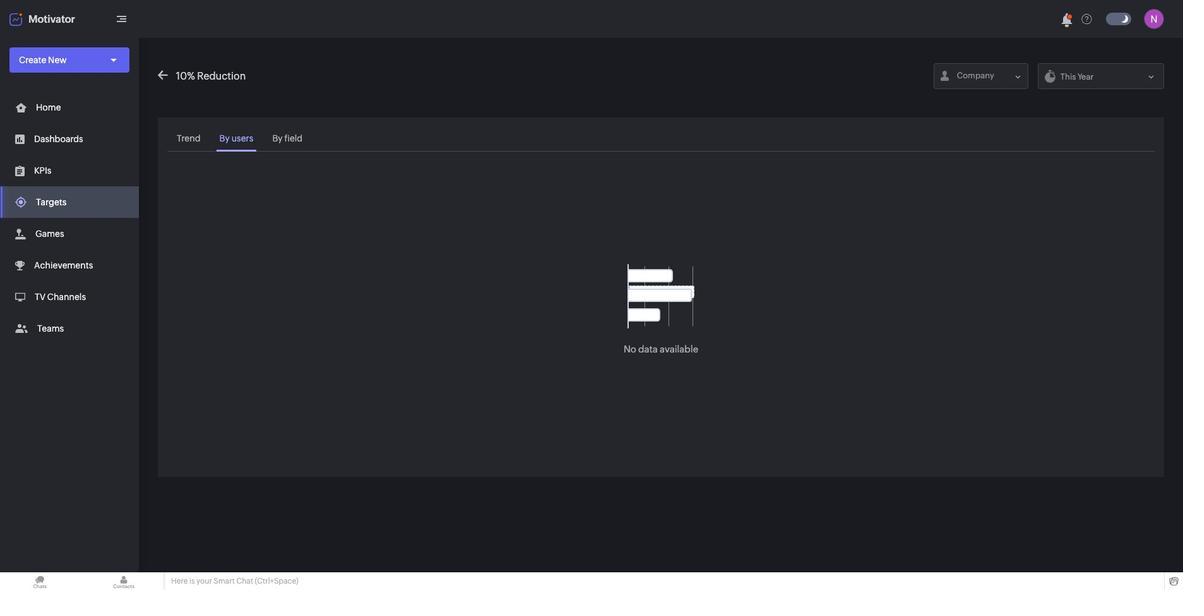 Task type: describe. For each thing, give the bounding box(es) containing it.
users
[[232, 133, 254, 143]]

create
[[19, 55, 46, 65]]

10% reduction
[[176, 70, 246, 82]]

games
[[35, 229, 64, 239]]

list containing home
[[0, 92, 139, 344]]

help image
[[1082, 14, 1093, 24]]

reduction
[[197, 70, 246, 82]]

10%
[[176, 70, 195, 82]]

here
[[171, 577, 188, 586]]

available
[[660, 343, 699, 354]]

by field
[[273, 133, 303, 143]]

here is your smart chat (ctrl+space)
[[171, 577, 299, 586]]

by for by field
[[273, 133, 283, 143]]

chats image
[[0, 572, 80, 590]]

by users
[[220, 133, 254, 143]]

channels
[[47, 292, 86, 302]]

no
[[624, 343, 637, 354]]

by users tab
[[216, 127, 257, 152]]

(ctrl+space)
[[255, 577, 299, 586]]

field
[[285, 133, 303, 143]]



Task type: locate. For each thing, give the bounding box(es) containing it.
user image
[[1145, 9, 1165, 29]]

by field tab
[[269, 127, 306, 152]]

new
[[48, 55, 67, 65]]

is
[[189, 577, 195, 586]]

data
[[639, 343, 658, 354]]

list
[[0, 92, 139, 344]]

2 by from the left
[[273, 133, 283, 143]]

home
[[36, 102, 61, 112]]

1 horizontal spatial by
[[273, 133, 283, 143]]

by
[[220, 133, 230, 143], [273, 133, 283, 143]]

tab list containing trend
[[167, 127, 1155, 152]]

targets
[[36, 197, 67, 207]]

create new
[[19, 55, 67, 65]]

tv channels
[[35, 292, 86, 302]]

tab list
[[167, 127, 1155, 152]]

1 by from the left
[[220, 133, 230, 143]]

trend
[[177, 133, 201, 143]]

kpis
[[34, 166, 51, 176]]

motivator
[[28, 13, 75, 25]]

chat
[[237, 577, 253, 586]]

achievements
[[34, 260, 93, 270]]

teams
[[37, 323, 64, 334]]

by left the users
[[220, 133, 230, 143]]

trend tab
[[174, 127, 204, 152]]

no data available
[[624, 343, 699, 354]]

0 horizontal spatial by
[[220, 133, 230, 143]]

smart
[[214, 577, 235, 586]]

contacts image
[[84, 572, 164, 590]]

tv
[[35, 292, 45, 302]]

your
[[196, 577, 212, 586]]

dashboards
[[34, 134, 83, 144]]

by for by users
[[220, 133, 230, 143]]

by left field
[[273, 133, 283, 143]]



Task type: vqa. For each thing, say whether or not it's contained in the screenshot.
Sage Wieser (Sample) link
no



